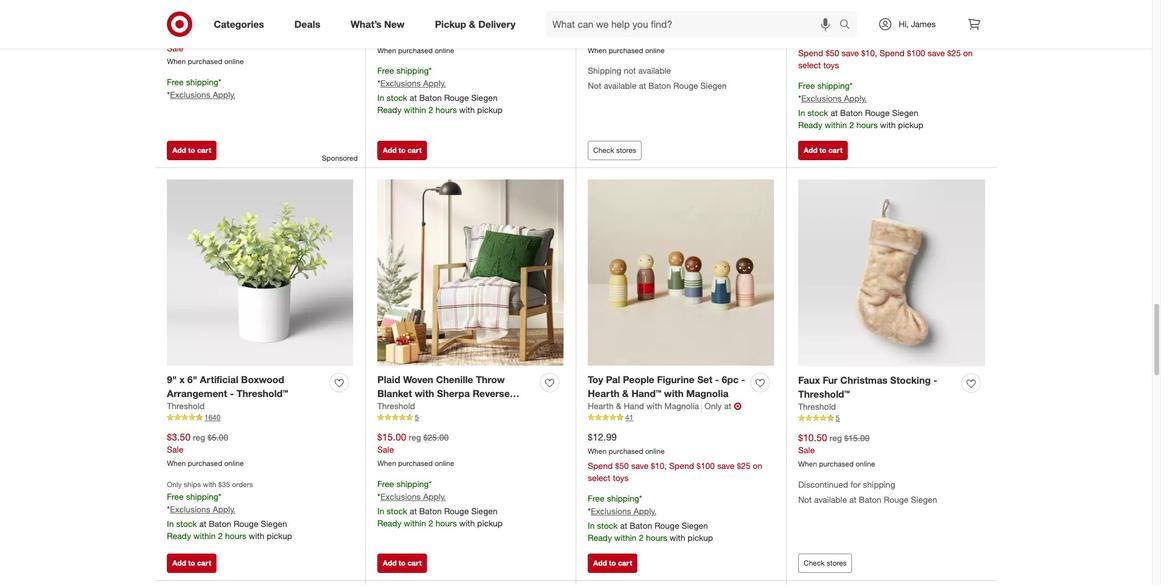 Task type: describe. For each thing, give the bounding box(es) containing it.
online inside $33.99 - $175.99 sale when purchased online
[[224, 57, 244, 66]]

shipping
[[588, 66, 621, 76]]

deals link
[[284, 11, 335, 37]]

when inside $10.50 reg $15.00 sale when purchased online
[[798, 460, 817, 469]]

- right 6pc
[[741, 374, 745, 386]]

sale for $15.00
[[377, 445, 394, 455]]

with inside toy pal people figurine set - 6pc - hearth & hand™ with magnolia
[[664, 387, 684, 399]]

& for delivery
[[469, 18, 476, 30]]

sale for $3.50
[[167, 445, 183, 455]]

apply. inside only ships with $35 orders free shipping * * exclusions apply. in stock at  baton rouge siegen ready within 2 hours with pickup
[[213, 504, 235, 515]]

reg inside $9.10 reg $13.00
[[403, 19, 416, 29]]

hearth inside hearth & hand with magnolia only at ¬
[[588, 401, 614, 411]]

with inside 'plaid woven chenille throw blanket with sherpa reverse red/green - threshold™'
[[415, 387, 434, 399]]

blanket
[[377, 387, 412, 399]]

1 vertical spatial $25
[[737, 461, 750, 471]]

shipping not available not available at baton rouge siegen
[[588, 66, 727, 91]]

- inside 'plaid woven chenille throw blanket with sherpa reverse red/green - threshold™'
[[430, 401, 434, 413]]

not for discontinued for shipping not available at baton rouge siegen
[[798, 495, 812, 505]]

search
[[834, 19, 863, 31]]

magnolia inside toy pal people figurine set - 6pc - hearth & hand™ with magnolia
[[686, 387, 729, 399]]

$15.00 inside $15.00 reg $25.00 sale when purchased online
[[377, 431, 406, 443]]

online inside $10.50 reg $15.00 sale when purchased online
[[856, 460, 875, 469]]

red/green
[[377, 401, 427, 413]]

fur
[[823, 374, 838, 386]]

0 vertical spatial $100
[[907, 48, 925, 58]]

free inside free shipping * * exclusions apply.
[[167, 77, 184, 87]]

& inside toy pal people figurine set - 6pc - hearth & hand™ with magnolia
[[622, 387, 629, 399]]

0 horizontal spatial $10,
[[651, 461, 667, 471]]

magnolia inside hearth & hand with magnolia only at ¬
[[664, 401, 699, 411]]

orders
[[232, 480, 253, 489]]

ready inside only ships with $35 orders free shipping * * exclusions apply. in stock at  baton rouge siegen ready within 2 hours with pickup
[[167, 531, 191, 541]]

threshold for with
[[377, 401, 415, 411]]

threshold for arrangement
[[167, 401, 205, 411]]

available for shipping not available
[[604, 81, 637, 91]]

1640
[[204, 413, 221, 422]]

siegen inside shipping not available not available at baton rouge siegen
[[700, 81, 727, 91]]

hand
[[624, 401, 644, 411]]

when inside $33.99 - $175.99 sale when purchased online
[[167, 57, 186, 66]]

$9.10 reg $13.00
[[377, 17, 443, 30]]

online down search
[[856, 34, 875, 43]]

1 vertical spatial $12.99 when purchased online spend $50 save $10, spend $100 save $25 on select toys
[[588, 431, 762, 483]]

1 vertical spatial select
[[588, 473, 611, 483]]

siegen inside only ships with $35 orders free shipping * * exclusions apply. in stock at  baton rouge siegen ready within 2 hours with pickup
[[261, 519, 287, 529]]

pal
[[606, 374, 620, 386]]

$13.00 for $9.10 reg $13.00
[[418, 19, 443, 29]]

0 vertical spatial on
[[963, 48, 973, 58]]

discontinued for shipping not available at baton rouge siegen
[[798, 480, 937, 505]]

hearth & hand with magnolia only at ¬
[[588, 401, 742, 413]]

1640 link
[[167, 413, 353, 423]]

chenille
[[436, 374, 473, 386]]

apply. inside free shipping * * exclusions apply.
[[213, 90, 235, 100]]

exclusions inside free shipping * * exclusions apply.
[[170, 90, 210, 100]]

1 vertical spatial $100
[[697, 461, 715, 471]]

stores for left check stores button
[[616, 146, 636, 155]]

0 horizontal spatial check stores button
[[588, 141, 642, 160]]

faux
[[798, 374, 820, 386]]

0 vertical spatial select
[[798, 60, 821, 70]]

¬
[[734, 401, 742, 413]]

sale for $10.50
[[798, 445, 815, 456]]

throw
[[476, 374, 505, 386]]

reg for $10.50
[[830, 433, 842, 443]]

$10.50
[[798, 432, 827, 444]]

categories
[[214, 18, 264, 30]]

only ships with $35 orders free shipping * * exclusions apply. in stock at  baton rouge siegen ready within 2 hours with pickup
[[167, 480, 292, 541]]

available for discontinued for shipping
[[814, 495, 847, 505]]

not
[[624, 66, 636, 76]]

deals
[[294, 18, 320, 30]]

5 for $10.50
[[836, 414, 840, 423]]

1 horizontal spatial check stores button
[[798, 554, 852, 573]]

online down pickup
[[435, 46, 454, 55]]

what's new link
[[340, 11, 420, 37]]

james
[[911, 19, 936, 29]]

shipping inside free shipping * * exclusions apply.
[[186, 77, 218, 87]]

when purchased online
[[377, 46, 454, 55]]

$33.99 - $175.99 sale when purchased online
[[167, 29, 244, 66]]

ships
[[184, 480, 201, 489]]

stocking
[[890, 374, 931, 386]]

faux fur christmas stocking - threshold™
[[798, 374, 937, 400]]

9" x 6" artificial boxwood arrangement - threshold™ link
[[167, 373, 325, 401]]

search button
[[834, 11, 863, 40]]

purchased inside $3.50 reg $5.00 sale when purchased online
[[188, 459, 222, 468]]

$3.50
[[167, 431, 191, 443]]

5 for $15.00
[[415, 413, 419, 422]]

0 horizontal spatial on
[[753, 461, 762, 471]]

$9.10 reg $13.00 sale when purchased online
[[588, 17, 665, 55]]

pickup & delivery
[[435, 18, 516, 30]]

9"
[[167, 374, 177, 386]]

0 horizontal spatial toys
[[613, 473, 629, 483]]

$33.99
[[167, 29, 196, 41]]

0 vertical spatial $10,
[[861, 48, 877, 58]]

online inside $15.00 reg $25.00 sale when purchased online
[[435, 459, 454, 468]]

baton inside discontinued for shipping not available at baton rouge siegen
[[859, 495, 881, 505]]

purchased down $9.10 reg $13.00
[[398, 46, 433, 55]]

What can we help you find? suggestions appear below search field
[[545, 11, 843, 37]]

toy
[[588, 374, 603, 386]]

5 link for chenille
[[377, 413, 564, 423]]

hand™
[[631, 387, 661, 399]]

when inside the $9.10 reg $13.00 sale when purchased online
[[588, 46, 607, 55]]

1 horizontal spatial $25
[[947, 48, 961, 58]]

$13.00 for $9.10 reg $13.00 sale when purchased online
[[628, 19, 654, 29]]

toy pal people figurine set - 6pc - hearth & hand™ with magnolia link
[[588, 373, 746, 401]]

stock inside only ships with $35 orders free shipping * * exclusions apply. in stock at  baton rouge siegen ready within 2 hours with pickup
[[176, 519, 197, 529]]

$10.50 reg $15.00 sale when purchased online
[[798, 432, 875, 469]]

toy pal people figurine set - 6pc - hearth & hand™ with magnolia
[[588, 374, 745, 399]]

1 horizontal spatial $12.99 when purchased online spend $50 save $10, spend $100 save $25 on select toys
[[798, 18, 973, 70]]

1 horizontal spatial available
[[638, 66, 671, 76]]

$9.10 for $9.10 reg $13.00
[[377, 17, 401, 30]]

plaid
[[377, 374, 400, 386]]

0 horizontal spatial $50
[[615, 461, 629, 471]]

faux fur christmas stocking - threshold™ link
[[798, 374, 957, 401]]

$5.00
[[208, 432, 228, 442]]

for
[[851, 480, 861, 490]]

sherpa
[[437, 387, 470, 399]]

in inside only ships with $35 orders free shipping * * exclusions apply. in stock at  baton rouge siegen ready within 2 hours with pickup
[[167, 519, 174, 529]]



Task type: locate. For each thing, give the bounding box(es) containing it.
0 horizontal spatial only
[[167, 480, 182, 489]]

free shipping * * exclusions apply.
[[167, 77, 235, 100]]

-
[[199, 29, 202, 41], [715, 374, 719, 386], [741, 374, 745, 386], [933, 374, 937, 386], [230, 387, 234, 399], [430, 401, 434, 413]]

purchased inside $33.99 - $175.99 sale when purchased online
[[188, 57, 222, 66]]

online up for
[[856, 460, 875, 469]]

online down 41 link
[[645, 447, 665, 456]]

0 vertical spatial stores
[[616, 146, 636, 155]]

discontinued
[[798, 480, 848, 490]]

5 link down sherpa
[[377, 413, 564, 423]]

spend
[[798, 48, 823, 58], [880, 48, 905, 58], [588, 461, 613, 471], [669, 461, 694, 471]]

select
[[798, 60, 821, 70], [588, 473, 611, 483]]

baton inside shipping not available not available at baton rouge siegen
[[648, 81, 671, 91]]

people
[[623, 374, 654, 386]]

1 vertical spatial not
[[798, 495, 812, 505]]

x
[[179, 374, 185, 386]]

plaid woven chenille throw blanket with sherpa reverse red/green - threshold™ link
[[377, 373, 535, 413]]

& up hand
[[622, 387, 629, 399]]

categories link
[[203, 11, 279, 37]]

2 horizontal spatial available
[[814, 495, 847, 505]]

$10, down search button
[[861, 48, 877, 58]]

0 vertical spatial check stores
[[593, 146, 636, 155]]

sale
[[588, 31, 604, 42], [167, 43, 183, 53], [167, 445, 183, 455], [377, 445, 394, 455], [798, 445, 815, 456]]

$12.99 left search
[[798, 18, 827, 30]]

magnolia
[[686, 387, 729, 399], [664, 401, 699, 411]]

1 horizontal spatial $10,
[[861, 48, 877, 58]]

on
[[963, 48, 973, 58], [753, 461, 762, 471]]

- right red/green
[[430, 401, 434, 413]]

$13.00 inside $9.10 reg $13.00
[[418, 19, 443, 29]]

sale for $9.10
[[588, 31, 604, 42]]

threshold™
[[237, 387, 288, 399], [798, 388, 850, 400], [437, 401, 488, 413]]

at inside discontinued for shipping not available at baton rouge siegen
[[849, 495, 857, 505]]

check stores for left check stores button
[[593, 146, 636, 155]]

threshold link for arrangement
[[167, 401, 205, 413]]

sale down the $3.50
[[167, 445, 183, 455]]

$25.00
[[423, 432, 449, 442]]

when inside $3.50 reg $5.00 sale when purchased online
[[167, 459, 186, 468]]

rouge inside shipping not available not available at baton rouge siegen
[[673, 81, 698, 91]]

1 vertical spatial stores
[[827, 558, 847, 568]]

2 vertical spatial &
[[616, 401, 621, 411]]

- right '$33.99'
[[199, 29, 202, 41]]

available down not
[[604, 81, 637, 91]]

in
[[377, 93, 384, 103], [798, 108, 805, 118], [377, 506, 384, 516], [167, 519, 174, 529], [588, 521, 595, 531]]

reg
[[403, 19, 416, 29], [614, 19, 626, 29], [193, 432, 205, 442], [409, 432, 421, 442], [830, 433, 842, 443]]

check
[[593, 146, 614, 155], [804, 558, 825, 568]]

0 horizontal spatial $25
[[737, 461, 750, 471]]

rouge inside discontinued for shipping not available at baton rouge siegen
[[884, 495, 909, 505]]

1 horizontal spatial stores
[[827, 558, 847, 568]]

reg left '$5.00'
[[193, 432, 205, 442]]

41 link
[[588, 413, 774, 423]]

$35
[[218, 480, 230, 489]]

sale down '$33.99'
[[167, 43, 183, 53]]

- right stocking
[[933, 374, 937, 386]]

sponsored
[[322, 153, 358, 163]]

1 horizontal spatial select
[[798, 60, 821, 70]]

1 horizontal spatial check
[[804, 558, 825, 568]]

available inside discontinued for shipping not available at baton rouge siegen
[[814, 495, 847, 505]]

threshold for threshold™
[[798, 402, 836, 412]]

baton inside only ships with $35 orders free shipping * * exclusions apply. in stock at  baton rouge siegen ready within 2 hours with pickup
[[209, 519, 231, 529]]

not inside shipping not available not available at baton rouge siegen
[[588, 81, 601, 91]]

$3.50 reg $5.00 sale when purchased online
[[167, 431, 244, 468]]

1 vertical spatial check stores
[[804, 558, 847, 568]]

available
[[638, 66, 671, 76], [604, 81, 637, 91], [814, 495, 847, 505]]

$175.99
[[205, 29, 239, 41]]

0 horizontal spatial $12.99 when purchased online spend $50 save $10, spend $100 save $25 on select toys
[[588, 431, 762, 483]]

magnolia down set on the right of page
[[686, 387, 729, 399]]

check for left check stores button
[[593, 146, 614, 155]]

$100
[[907, 48, 925, 58], [697, 461, 715, 471]]

threshold™ down sherpa
[[437, 401, 488, 413]]

0 horizontal spatial not
[[588, 81, 601, 91]]

- inside 9" x 6" artificial boxwood arrangement - threshold™
[[230, 387, 234, 399]]

0 horizontal spatial select
[[588, 473, 611, 483]]

plaid woven chenille throw blanket with sherpa reverse red/green - threshold™ image
[[377, 180, 564, 366], [377, 180, 564, 366]]

threshold down arrangement
[[167, 401, 205, 411]]

1 horizontal spatial $15.00
[[844, 433, 870, 443]]

sale for $33.99
[[167, 43, 183, 53]]

not for shipping not available not available at baton rouge siegen
[[588, 81, 601, 91]]

woven
[[403, 374, 433, 386]]

reg inside the $9.10 reg $13.00 sale when purchased online
[[614, 19, 626, 29]]

2 vertical spatial available
[[814, 495, 847, 505]]

0 vertical spatial $50
[[826, 48, 839, 58]]

arrangement
[[167, 387, 227, 399]]

baton
[[648, 81, 671, 91], [419, 93, 442, 103], [840, 108, 863, 118], [859, 495, 881, 505], [419, 506, 442, 516], [209, 519, 231, 529], [630, 521, 652, 531]]

6pc
[[722, 374, 739, 386]]

1 hearth from the top
[[588, 387, 619, 399]]

1 horizontal spatial check stores
[[804, 558, 847, 568]]

hi, james
[[899, 19, 936, 29]]

toys
[[823, 60, 839, 70], [613, 473, 629, 483]]

hi,
[[899, 19, 909, 29]]

$100 down 41 link
[[697, 461, 715, 471]]

purchased up discontinued
[[819, 460, 854, 469]]

hours inside only ships with $35 orders free shipping * * exclusions apply. in stock at  baton rouge siegen ready within 2 hours with pickup
[[225, 531, 246, 541]]

pickup & delivery link
[[425, 11, 531, 37]]

- down artificial
[[230, 387, 234, 399]]

shipping
[[396, 66, 429, 76], [186, 77, 218, 87], [817, 81, 850, 91], [396, 479, 429, 489], [863, 480, 895, 490], [186, 492, 218, 502], [607, 494, 639, 504]]

threshold link down arrangement
[[167, 401, 205, 413]]

$13.00 inside the $9.10 reg $13.00 sale when purchased online
[[628, 19, 654, 29]]

online up shipping not available not available at baton rouge siegen
[[645, 46, 665, 55]]

1 vertical spatial available
[[604, 81, 637, 91]]

hearth & hand with magnolia link
[[588, 401, 702, 413]]

threshold down 'faux'
[[798, 402, 836, 412]]

only
[[705, 401, 722, 411], [167, 480, 182, 489]]

5 link down the 'faux fur christmas stocking - threshold™' link
[[798, 413, 985, 424]]

purchased up free shipping * * exclusions apply.
[[188, 57, 222, 66]]

sale down red/green
[[377, 445, 394, 455]]

2
[[428, 105, 433, 115], [849, 120, 854, 130], [428, 518, 433, 529], [218, 531, 223, 541], [639, 533, 644, 543]]

boxwood
[[241, 374, 284, 386]]

0 horizontal spatial available
[[604, 81, 637, 91]]

exclusions inside only ships with $35 orders free shipping * * exclusions apply. in stock at  baton rouge siegen ready within 2 hours with pickup
[[170, 504, 210, 515]]

0 horizontal spatial threshold link
[[167, 401, 205, 413]]

2 horizontal spatial threshold™
[[798, 388, 850, 400]]

check stores for right check stores button
[[804, 558, 847, 568]]

threshold™ down boxwood
[[237, 387, 288, 399]]

& inside hearth & hand with magnolia only at ¬
[[616, 401, 621, 411]]

what's
[[351, 18, 382, 30]]

purchased down search
[[819, 34, 854, 43]]

sale inside $33.99 - $175.99 sale when purchased online
[[167, 43, 183, 53]]

2 hearth from the top
[[588, 401, 614, 411]]

magnolia up 41 link
[[664, 401, 699, 411]]

0 vertical spatial available
[[638, 66, 671, 76]]

- inside $33.99 - $175.99 sale when purchased online
[[199, 29, 202, 41]]

threshold link for threshold™
[[798, 401, 836, 413]]

reg inside $10.50 reg $15.00 sale when purchased online
[[830, 433, 842, 443]]

online
[[856, 34, 875, 43], [435, 46, 454, 55], [645, 46, 665, 55], [224, 57, 244, 66], [645, 447, 665, 456], [224, 459, 244, 468], [435, 459, 454, 468], [856, 460, 875, 469]]

reg for $3.50
[[193, 432, 205, 442]]

0 horizontal spatial $12.99
[[588, 431, 617, 443]]

check for right check stores button
[[804, 558, 825, 568]]

siegen
[[700, 81, 727, 91], [471, 93, 498, 103], [892, 108, 918, 118], [911, 495, 937, 505], [471, 506, 498, 516], [261, 519, 287, 529], [682, 521, 708, 531]]

0 vertical spatial only
[[705, 401, 722, 411]]

available down discontinued
[[814, 495, 847, 505]]

$15.00 inside $10.50 reg $15.00 sale when purchased online
[[844, 433, 870, 443]]

reg up not
[[614, 19, 626, 29]]

within
[[404, 105, 426, 115], [825, 120, 847, 130], [404, 518, 426, 529], [193, 531, 216, 541], [614, 533, 637, 543]]

shipping inside only ships with $35 orders free shipping * * exclusions apply. in stock at  baton rouge siegen ready within 2 hours with pickup
[[186, 492, 218, 502]]

online up orders at the left
[[224, 459, 244, 468]]

reg left $25.00
[[409, 432, 421, 442]]

within inside only ships with $35 orders free shipping * * exclusions apply. in stock at  baton rouge siegen ready within 2 hours with pickup
[[193, 531, 216, 541]]

& left hand
[[616, 401, 621, 411]]

purchased inside the $9.10 reg $13.00 sale when purchased online
[[609, 46, 643, 55]]

$10,
[[861, 48, 877, 58], [651, 461, 667, 471]]

threshold™ inside faux fur christmas stocking - threshold™
[[798, 388, 850, 400]]

reg up when purchased online
[[403, 19, 416, 29]]

1 vertical spatial check stores button
[[798, 554, 852, 573]]

online inside the $9.10 reg $13.00 sale when purchased online
[[645, 46, 665, 55]]

$25
[[947, 48, 961, 58], [737, 461, 750, 471]]

1 horizontal spatial $12.99
[[798, 18, 827, 30]]

reg inside $3.50 reg $5.00 sale when purchased online
[[193, 432, 205, 442]]

2 horizontal spatial threshold link
[[798, 401, 836, 413]]

not inside discontinued for shipping not available at baton rouge siegen
[[798, 495, 812, 505]]

sale inside $15.00 reg $25.00 sale when purchased online
[[377, 445, 394, 455]]

0 horizontal spatial threshold™
[[237, 387, 288, 399]]

$15.00 down red/green
[[377, 431, 406, 443]]

purchased down $25.00
[[398, 459, 433, 468]]

$15.00 reg $25.00 sale when purchased online
[[377, 431, 454, 468]]

$50 down search button
[[826, 48, 839, 58]]

threshold™ down fur
[[798, 388, 850, 400]]

purchased inside $15.00 reg $25.00 sale when purchased online
[[398, 459, 433, 468]]

delivery
[[478, 18, 516, 30]]

purchased down 41
[[609, 447, 643, 456]]

christmas
[[840, 374, 888, 386]]

$100 down hi, james
[[907, 48, 925, 58]]

5 up $15.00 reg $25.00 sale when purchased online
[[415, 413, 419, 422]]

1 vertical spatial magnolia
[[664, 401, 699, 411]]

5 link for christmas
[[798, 413, 985, 424]]

at inside shipping not available not available at baton rouge siegen
[[639, 81, 646, 91]]

0 vertical spatial magnolia
[[686, 387, 729, 399]]

9" x 6" artificial boxwood arrangement - threshold™
[[167, 374, 288, 399]]

0 vertical spatial check stores button
[[588, 141, 642, 160]]

0 horizontal spatial check stores
[[593, 146, 636, 155]]

1 horizontal spatial &
[[616, 401, 621, 411]]

reg right the $10.50
[[830, 433, 842, 443]]

2 horizontal spatial threshold
[[798, 402, 836, 412]]

only inside only ships with $35 orders free shipping * * exclusions apply. in stock at  baton rouge siegen ready within 2 hours with pickup
[[167, 480, 182, 489]]

0 horizontal spatial $13.00
[[418, 19, 443, 29]]

siegen inside discontinued for shipping not available at baton rouge siegen
[[911, 495, 937, 505]]

$13.00
[[418, 19, 443, 29], [628, 19, 654, 29]]

purchased up ships
[[188, 459, 222, 468]]

$13.00 up not
[[628, 19, 654, 29]]

threshold link for with
[[377, 401, 415, 413]]

1 horizontal spatial only
[[705, 401, 722, 411]]

0 horizontal spatial check
[[593, 146, 614, 155]]

0 horizontal spatial $100
[[697, 461, 715, 471]]

apply.
[[423, 78, 446, 88], [213, 90, 235, 100], [844, 93, 867, 104], [423, 492, 446, 502], [213, 504, 235, 515], [634, 506, 656, 516]]

stores for right check stores button
[[827, 558, 847, 568]]

0 vertical spatial &
[[469, 18, 476, 30]]

threshold link down the 'blanket'
[[377, 401, 415, 413]]

& for hand
[[616, 401, 621, 411]]

only left ¬
[[705, 401, 722, 411]]

add
[[172, 146, 186, 155], [383, 146, 397, 155], [804, 146, 817, 155], [172, 558, 186, 568], [383, 558, 397, 568], [593, 558, 607, 568]]

with
[[459, 105, 475, 115], [880, 120, 896, 130], [415, 387, 434, 399], [664, 387, 684, 399], [646, 401, 662, 411], [203, 480, 216, 489], [459, 518, 475, 529], [249, 531, 264, 541], [670, 533, 685, 543]]

1 horizontal spatial on
[[963, 48, 973, 58]]

0 vertical spatial $12.99 when purchased online spend $50 save $10, spend $100 save $25 on select toys
[[798, 18, 973, 70]]

0 horizontal spatial threshold
[[167, 401, 205, 411]]

0 vertical spatial check
[[593, 146, 614, 155]]

what's new
[[351, 18, 405, 30]]

6"
[[187, 374, 197, 386]]

1 horizontal spatial $100
[[907, 48, 925, 58]]

$10, down 41 link
[[651, 461, 667, 471]]

reg for $15.00
[[409, 432, 421, 442]]

5
[[415, 413, 419, 422], [836, 414, 840, 423]]

hours
[[435, 105, 457, 115], [856, 120, 878, 130], [435, 518, 457, 529], [225, 531, 246, 541], [646, 533, 667, 543]]

sale up shipping on the right of page
[[588, 31, 604, 42]]

save
[[842, 48, 859, 58], [928, 48, 945, 58], [631, 461, 648, 471], [717, 461, 735, 471]]

1 vertical spatial $50
[[615, 461, 629, 471]]

1 horizontal spatial threshold link
[[377, 401, 415, 413]]

1 vertical spatial $12.99
[[588, 431, 617, 443]]

0 horizontal spatial stores
[[616, 146, 636, 155]]

0 vertical spatial not
[[588, 81, 601, 91]]

hearth inside toy pal people figurine set - 6pc - hearth & hand™ with magnolia
[[588, 387, 619, 399]]

1 vertical spatial hearth
[[588, 401, 614, 411]]

5 up $10.50 reg $15.00 sale when purchased online
[[836, 414, 840, 423]]

plaid woven chenille throw blanket with sherpa reverse red/green - threshold™
[[377, 374, 510, 413]]

1 vertical spatial only
[[167, 480, 182, 489]]

9" x 6" artificial boxwood arrangement - threshold™ image
[[167, 180, 353, 366], [167, 180, 353, 366]]

0 vertical spatial toys
[[823, 60, 839, 70]]

1 horizontal spatial 5 link
[[798, 413, 985, 424]]

set
[[697, 374, 712, 386]]

threshold™ inside 9" x 6" artificial boxwood arrangement - threshold™
[[237, 387, 288, 399]]

only left ships
[[167, 480, 182, 489]]

1 horizontal spatial threshold
[[377, 401, 415, 411]]

2 $13.00 from the left
[[628, 19, 654, 29]]

0 horizontal spatial $9.10
[[377, 17, 401, 30]]

1 vertical spatial $10,
[[651, 461, 667, 471]]

reg for $9.10
[[614, 19, 626, 29]]

0 horizontal spatial 5 link
[[377, 413, 564, 423]]

pickup
[[477, 105, 503, 115], [898, 120, 923, 130], [477, 518, 503, 529], [267, 531, 292, 541], [688, 533, 713, 543]]

stores
[[616, 146, 636, 155], [827, 558, 847, 568]]

threshold link down 'faux'
[[798, 401, 836, 413]]

figurine
[[657, 374, 695, 386]]

0 vertical spatial hearth
[[588, 387, 619, 399]]

2 inside only ships with $35 orders free shipping * * exclusions apply. in stock at  baton rouge siegen ready within 2 hours with pickup
[[218, 531, 223, 541]]

new
[[384, 18, 405, 30]]

threshold™ inside 'plaid woven chenille throw blanket with sherpa reverse red/green - threshold™'
[[437, 401, 488, 413]]

with inside hearth & hand with magnolia only at ¬
[[646, 401, 662, 411]]

$50 down 41
[[615, 461, 629, 471]]

1 horizontal spatial 5
[[836, 414, 840, 423]]

0 horizontal spatial 5
[[415, 413, 419, 422]]

online down $175.99
[[224, 57, 244, 66]]

online down $25.00
[[435, 459, 454, 468]]

check stores
[[593, 146, 636, 155], [804, 558, 847, 568]]

2 $9.10 from the left
[[588, 17, 611, 30]]

rouge inside only ships with $35 orders free shipping * * exclusions apply. in stock at  baton rouge siegen ready within 2 hours with pickup
[[234, 519, 258, 529]]

$13.00 up when purchased online
[[418, 19, 443, 29]]

not down discontinued
[[798, 495, 812, 505]]

1 horizontal spatial toys
[[823, 60, 839, 70]]

- right set on the right of page
[[715, 374, 719, 386]]

ready
[[377, 105, 401, 115], [798, 120, 822, 130], [377, 518, 401, 529], [167, 531, 191, 541], [588, 533, 612, 543]]

free inside only ships with $35 orders free shipping * * exclusions apply. in stock at  baton rouge siegen ready within 2 hours with pickup
[[167, 492, 184, 502]]

1 vertical spatial check
[[804, 558, 825, 568]]

at inside only ships with $35 orders free shipping * * exclusions apply. in stock at  baton rouge siegen ready within 2 hours with pickup
[[199, 519, 206, 529]]

41
[[625, 413, 633, 422]]

1 horizontal spatial threshold™
[[437, 401, 488, 413]]

sale inside $3.50 reg $5.00 sale when purchased online
[[167, 445, 183, 455]]

& right pickup
[[469, 18, 476, 30]]

1 horizontal spatial not
[[798, 495, 812, 505]]

sale down the $10.50
[[798, 445, 815, 456]]

artificial
[[200, 374, 238, 386]]

$12.99 down the hearth & hand with magnolia "link"
[[588, 431, 617, 443]]

pickup inside only ships with $35 orders free shipping * * exclusions apply. in stock at  baton rouge siegen ready within 2 hours with pickup
[[267, 531, 292, 541]]

pickup
[[435, 18, 466, 30]]

reg inside $15.00 reg $25.00 sale when purchased online
[[409, 432, 421, 442]]

1 horizontal spatial $9.10
[[588, 17, 611, 30]]

2 horizontal spatial &
[[622, 387, 629, 399]]

1 horizontal spatial $13.00
[[628, 19, 654, 29]]

0 vertical spatial $25
[[947, 48, 961, 58]]

when inside $15.00 reg $25.00 sale when purchased online
[[377, 459, 396, 468]]

1 $13.00 from the left
[[418, 19, 443, 29]]

threshold
[[167, 401, 205, 411], [377, 401, 415, 411], [798, 402, 836, 412]]

$9.10 for $9.10 reg $13.00 sale when purchased online
[[588, 17, 611, 30]]

available right not
[[638, 66, 671, 76]]

add to cart button
[[167, 141, 217, 160], [377, 141, 427, 160], [798, 141, 848, 160], [167, 554, 217, 573], [377, 554, 427, 573], [588, 554, 638, 573]]

$9.10 inside the $9.10 reg $13.00 sale when purchased online
[[588, 17, 611, 30]]

1 horizontal spatial $50
[[826, 48, 839, 58]]

- inside faux fur christmas stocking - threshold™
[[933, 374, 937, 386]]

not
[[588, 81, 601, 91], [798, 495, 812, 505]]

purchased inside $10.50 reg $15.00 sale when purchased online
[[819, 460, 854, 469]]

reverse
[[473, 387, 510, 399]]

$12.99
[[798, 18, 827, 30], [588, 431, 617, 443]]

toy pal people figurine set - 6pc - hearth & hand™ with magnolia image
[[588, 180, 774, 366], [588, 180, 774, 366]]

sale inside $10.50 reg $15.00 sale when purchased online
[[798, 445, 815, 456]]

hearth
[[588, 387, 619, 399], [588, 401, 614, 411]]

1 vertical spatial on
[[753, 461, 762, 471]]

shipping inside discontinued for shipping not available at baton rouge siegen
[[863, 480, 895, 490]]

threshold down the 'blanket'
[[377, 401, 415, 411]]

0 horizontal spatial &
[[469, 18, 476, 30]]

not down shipping on the right of page
[[588, 81, 601, 91]]

1 vertical spatial toys
[[613, 473, 629, 483]]

only inside hearth & hand with magnolia only at ¬
[[705, 401, 722, 411]]

1 $9.10 from the left
[[377, 17, 401, 30]]

sale inside the $9.10 reg $13.00 sale when purchased online
[[588, 31, 604, 42]]

at inside hearth & hand with magnolia only at ¬
[[724, 401, 731, 411]]

online inside $3.50 reg $5.00 sale when purchased online
[[224, 459, 244, 468]]

$15.00 right the $10.50
[[844, 433, 870, 443]]

0 horizontal spatial $15.00
[[377, 431, 406, 443]]

0 vertical spatial $12.99
[[798, 18, 827, 30]]

free
[[377, 66, 394, 76], [167, 77, 184, 87], [798, 81, 815, 91], [377, 479, 394, 489], [167, 492, 184, 502], [588, 494, 605, 504]]

purchased up not
[[609, 46, 643, 55]]

1 vertical spatial &
[[622, 387, 629, 399]]

faux fur christmas stocking - threshold™ image
[[798, 180, 985, 367], [798, 180, 985, 367]]



Task type: vqa. For each thing, say whether or not it's contained in the screenshot.
second l from right
no



